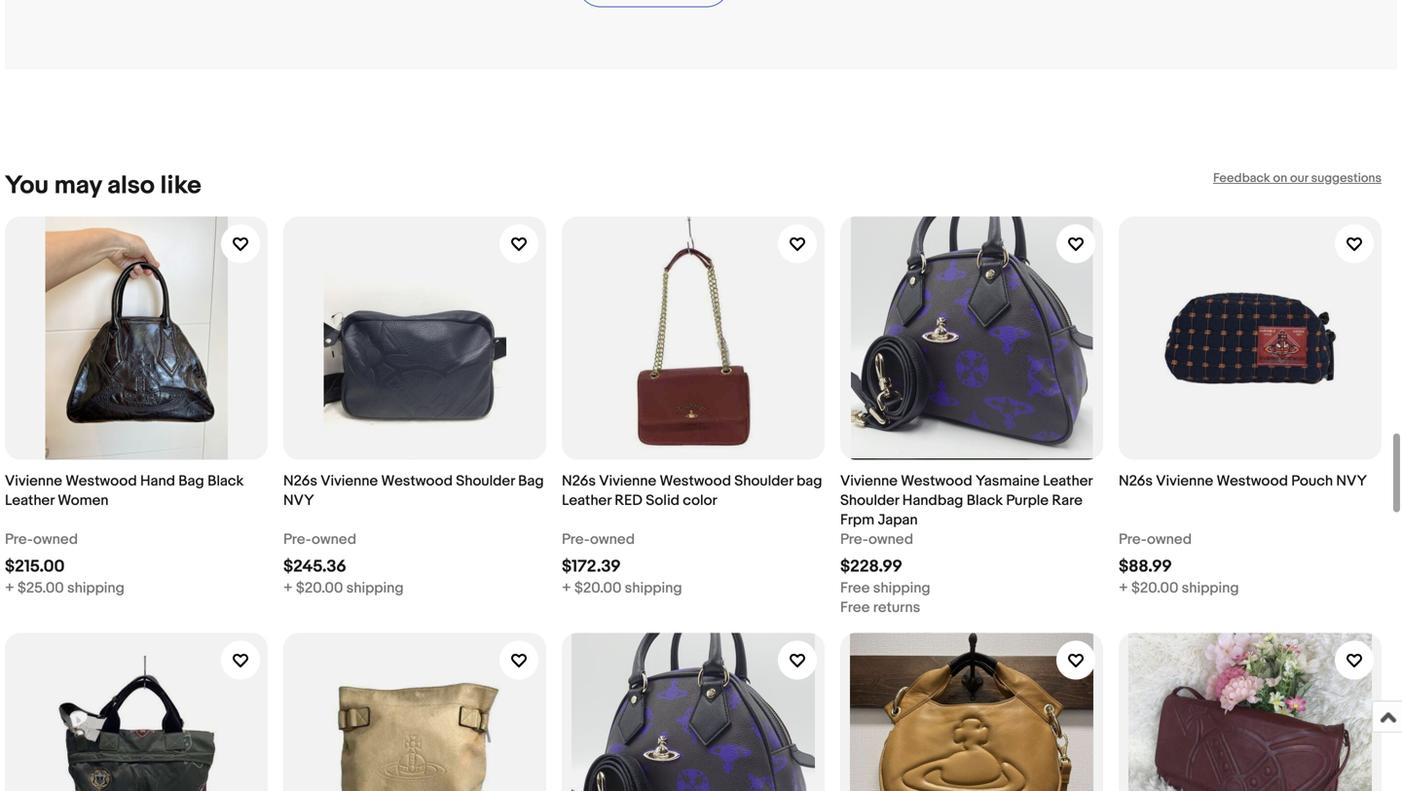 Task type: locate. For each thing, give the bounding box(es) containing it.
$20.00 down $245.36 'text box'
[[296, 580, 343, 597]]

pre-owned text field up '$172.39' text field
[[562, 530, 635, 550]]

+ inside pre-owned $245.36 + $20.00 shipping
[[283, 580, 293, 597]]

2 $20.00 from the left
[[574, 580, 621, 597]]

2 horizontal spatial n26s
[[1119, 473, 1153, 490]]

pre-owned text field for $172.39
[[562, 530, 635, 550]]

$245.36 text field
[[283, 557, 346, 577]]

pre- inside vivienne westwood yasmaine leather shoulder handbag black purple rare frpm japan pre-owned $228.99 free shipping free returns
[[840, 531, 868, 549]]

pre- inside 'pre-owned $88.99 + $20.00 shipping'
[[1119, 531, 1147, 549]]

purple
[[1006, 492, 1049, 510]]

1 horizontal spatial + $20.00 shipping text field
[[562, 579, 682, 598]]

shipping inside the pre-owned $172.39 + $20.00 shipping
[[625, 580, 682, 597]]

3 $20.00 from the left
[[1131, 580, 1178, 597]]

$20.00 for $245.36
[[296, 580, 343, 597]]

+ inside 'pre-owned $88.99 + $20.00 shipping'
[[1119, 580, 1128, 597]]

leather
[[1043, 473, 1092, 490], [5, 492, 54, 510], [562, 492, 611, 510]]

westwood for $172.39
[[660, 473, 731, 490]]

pre-owned text field for $215.00
[[5, 530, 78, 550]]

n26s up $88.99 text field
[[1119, 473, 1153, 490]]

+ inside pre-owned $215.00 + $25.00 shipping
[[5, 580, 14, 597]]

feedback on our suggestions
[[1213, 171, 1382, 186]]

pre- for $172.39
[[562, 531, 590, 549]]

2 + $20.00 shipping text field from the left
[[562, 579, 682, 598]]

3 n26s from the left
[[1119, 473, 1153, 490]]

+ for $88.99
[[1119, 580, 1128, 597]]

leather inside vivienne westwood hand bag black leather women
[[5, 492, 54, 510]]

2 vivienne from the left
[[321, 473, 378, 490]]

1 westwood from the left
[[65, 473, 137, 490]]

pre- up $245.36 'text box'
[[283, 531, 312, 549]]

1 horizontal spatial black
[[967, 492, 1003, 510]]

pre-owned text field up $215.00
[[5, 530, 78, 550]]

shipping
[[67, 580, 124, 597], [346, 580, 404, 597], [625, 580, 682, 597], [873, 580, 930, 597], [1182, 580, 1239, 597]]

4 + from the left
[[1119, 580, 1128, 597]]

shoulder
[[456, 473, 515, 490], [734, 473, 793, 490], [840, 492, 899, 510]]

$20.00 down $88.99 text field
[[1131, 580, 1178, 597]]

$20.00 inside the pre-owned $172.39 + $20.00 shipping
[[574, 580, 621, 597]]

vivienne inside n26s vivienne westwood shoulder bag leather red solid color
[[599, 473, 656, 490]]

3 pre- from the left
[[562, 531, 590, 549]]

1 horizontal spatial bag
[[518, 473, 544, 490]]

feedback on our suggestions link
[[1213, 171, 1382, 186]]

3 shipping from the left
[[625, 580, 682, 597]]

pre-owned text field up $88.99 text field
[[1119, 530, 1192, 550]]

4 owned from the left
[[868, 531, 913, 549]]

n26s inside n26s vivienne westwood shoulder bag nvy
[[283, 473, 317, 490]]

n26s inside n26s vivienne westwood shoulder bag leather red solid color
[[562, 473, 596, 490]]

Free shipping text field
[[840, 579, 930, 598]]

0 horizontal spatial nvy
[[283, 492, 314, 510]]

1 pre-owned text field from the left
[[283, 530, 356, 550]]

leather left red
[[562, 492, 611, 510]]

+ $20.00 shipping text field for $245.36
[[283, 579, 404, 598]]

owned up $172.39
[[590, 531, 635, 549]]

1 horizontal spatial $20.00
[[574, 580, 621, 597]]

n26s for $245.36
[[283, 473, 317, 490]]

pre- for $215.00
[[5, 531, 33, 549]]

vivienne up 'pre-owned $88.99 + $20.00 shipping'
[[1156, 473, 1213, 490]]

shipping inside 'pre-owned $88.99 + $20.00 shipping'
[[1182, 580, 1239, 597]]

4 pre- from the left
[[840, 531, 868, 549]]

pre- down frpm
[[840, 531, 868, 549]]

5 vivienne from the left
[[1156, 473, 1213, 490]]

+ down $88.99 text field
[[1119, 580, 1128, 597]]

owned inside 'pre-owned $88.99 + $20.00 shipping'
[[1147, 531, 1192, 549]]

0 horizontal spatial $20.00
[[296, 580, 343, 597]]

westwood for $245.36
[[381, 473, 453, 490]]

nvy right pouch
[[1336, 473, 1367, 490]]

3 vivienne from the left
[[599, 473, 656, 490]]

2 pre-owned text field from the left
[[562, 530, 635, 550]]

1 pre- from the left
[[5, 531, 33, 549]]

vivienne westwood hand bag black leather women
[[5, 473, 244, 510]]

westwood inside n26s vivienne westwood shoulder bag leather red solid color
[[660, 473, 731, 490]]

leather left women
[[5, 492, 54, 510]]

$245.36
[[283, 557, 346, 577]]

n26s for $88.99
[[1119, 473, 1153, 490]]

owned for $172.39
[[590, 531, 635, 549]]

$20.00
[[296, 580, 343, 597], [574, 580, 621, 597], [1131, 580, 1178, 597]]

+ down $172.39
[[562, 580, 571, 597]]

list
[[5, 201, 1397, 792]]

3 + from the left
[[562, 580, 571, 597]]

2 horizontal spatial leather
[[1043, 473, 1092, 490]]

pre- inside the pre-owned $172.39 + $20.00 shipping
[[562, 531, 590, 549]]

1 vivienne from the left
[[5, 473, 62, 490]]

0 horizontal spatial shoulder
[[456, 473, 515, 490]]

pre-owned text field down frpm
[[840, 530, 913, 550]]

nvy inside n26s vivienne westwood shoulder bag nvy
[[283, 492, 314, 510]]

free down free shipping text box
[[840, 599, 870, 617]]

pre-owned text field up $245.36 'text box'
[[283, 530, 356, 550]]

owned up $88.99 text field
[[1147, 531, 1192, 549]]

shipping inside pre-owned $215.00 + $25.00 shipping
[[67, 580, 124, 597]]

owned inside pre-owned $215.00 + $25.00 shipping
[[33, 531, 78, 549]]

1 pre-owned text field from the left
[[5, 530, 78, 550]]

2 horizontal spatial $20.00
[[1131, 580, 1178, 597]]

leather for $215.00
[[5, 492, 54, 510]]

women
[[58, 492, 109, 510]]

leather up rare
[[1043, 473, 1092, 490]]

$20.00 down $172.39
[[574, 580, 621, 597]]

pre- up $215.00
[[5, 531, 33, 549]]

nvy up $245.36 'text box'
[[283, 492, 314, 510]]

2 n26s from the left
[[562, 473, 596, 490]]

4 vivienne from the left
[[840, 473, 898, 490]]

owned inside pre-owned $245.36 + $20.00 shipping
[[312, 531, 356, 549]]

red
[[615, 492, 642, 510]]

1 vertical spatial free
[[840, 599, 870, 617]]

bag inside n26s vivienne westwood shoulder bag nvy
[[518, 473, 544, 490]]

n26s for $172.39
[[562, 473, 596, 490]]

3 owned from the left
[[590, 531, 635, 549]]

+ left $25.00
[[5, 580, 14, 597]]

3 westwood from the left
[[660, 473, 731, 490]]

n26s vivienne westwood shoulder bag leather red solid color
[[562, 473, 822, 510]]

0 horizontal spatial black
[[207, 473, 244, 490]]

nvy
[[1336, 473, 1367, 490], [283, 492, 314, 510]]

1 bag from the left
[[178, 473, 204, 490]]

2 westwood from the left
[[381, 473, 453, 490]]

feedback
[[1213, 171, 1270, 186]]

vivienne for $245.36
[[321, 473, 378, 490]]

+ $20.00 shipping text field down $172.39
[[562, 579, 682, 598]]

list containing $215.00
[[5, 201, 1397, 792]]

westwood inside n26s vivienne westwood shoulder bag nvy
[[381, 473, 453, 490]]

westwood
[[65, 473, 137, 490], [381, 473, 453, 490], [660, 473, 731, 490], [901, 473, 972, 490], [1217, 473, 1288, 490]]

vivienne up women
[[5, 473, 62, 490]]

5 owned from the left
[[1147, 531, 1192, 549]]

n26s vivienne westwood pouch nvy
[[1119, 473, 1367, 490]]

2 + from the left
[[283, 580, 293, 597]]

owned up $245.36
[[312, 531, 356, 549]]

0 vertical spatial free
[[840, 580, 870, 597]]

1 horizontal spatial pre-owned text field
[[840, 530, 913, 550]]

$20.00 inside pre-owned $245.36 + $20.00 shipping
[[296, 580, 343, 597]]

owned inside vivienne westwood yasmaine leather shoulder handbag black purple rare frpm japan pre-owned $228.99 free shipping free returns
[[868, 531, 913, 549]]

black
[[207, 473, 244, 490], [967, 492, 1003, 510]]

shoulder inside vivienne westwood yasmaine leather shoulder handbag black purple rare frpm japan pre-owned $228.99 free shipping free returns
[[840, 492, 899, 510]]

1 horizontal spatial pre-owned text field
[[562, 530, 635, 550]]

5 westwood from the left
[[1217, 473, 1288, 490]]

1 n26s from the left
[[283, 473, 317, 490]]

0 horizontal spatial bag
[[178, 473, 204, 490]]

pre-
[[5, 531, 33, 549], [283, 531, 312, 549], [562, 531, 590, 549], [840, 531, 868, 549], [1119, 531, 1147, 549]]

$172.39 text field
[[562, 557, 621, 577]]

japan
[[878, 512, 918, 529]]

2 horizontal spatial pre-owned text field
[[1119, 530, 1192, 550]]

free
[[840, 580, 870, 597], [840, 599, 870, 617]]

1 owned from the left
[[33, 531, 78, 549]]

free down $228.99
[[840, 580, 870, 597]]

owned down japan
[[868, 531, 913, 549]]

shipping inside pre-owned $245.36 + $20.00 shipping
[[346, 580, 404, 597]]

+ down $245.36 'text box'
[[283, 580, 293, 597]]

+ $25.00 shipping text field
[[5, 579, 124, 598]]

1 horizontal spatial n26s
[[562, 473, 596, 490]]

like
[[160, 171, 201, 201]]

1 + from the left
[[5, 580, 14, 597]]

2 shipping from the left
[[346, 580, 404, 597]]

0 vertical spatial black
[[207, 473, 244, 490]]

$228.99 text field
[[840, 557, 902, 577]]

bag
[[178, 473, 204, 490], [518, 473, 544, 490]]

vivienne westwood yasmaine leather shoulder handbag black purple rare frpm japan pre-owned $228.99 free shipping free returns
[[840, 473, 1092, 617]]

owned up $215.00 text field
[[33, 531, 78, 549]]

n26s up $245.36 'text box'
[[283, 473, 317, 490]]

Pre-owned text field
[[283, 530, 356, 550], [840, 530, 913, 550], [1119, 530, 1192, 550]]

vivienne inside n26s vivienne westwood shoulder bag nvy
[[321, 473, 378, 490]]

pre- up $88.99 text field
[[1119, 531, 1147, 549]]

black inside vivienne westwood hand bag black leather women
[[207, 473, 244, 490]]

1 vertical spatial black
[[967, 492, 1003, 510]]

vivienne up pre-owned $245.36 + $20.00 shipping
[[321, 473, 378, 490]]

+ $20.00 shipping text field
[[283, 579, 404, 598], [562, 579, 682, 598]]

1 shipping from the left
[[67, 580, 124, 597]]

5 pre- from the left
[[1119, 531, 1147, 549]]

n26s up $172.39
[[562, 473, 596, 490]]

shoulder inside n26s vivienne westwood shoulder bag leather red solid color
[[734, 473, 793, 490]]

2 pre-owned text field from the left
[[840, 530, 913, 550]]

2 pre- from the left
[[283, 531, 312, 549]]

$228.99
[[840, 557, 902, 577]]

+ inside the pre-owned $172.39 + $20.00 shipping
[[562, 580, 571, 597]]

4 shipping from the left
[[873, 580, 930, 597]]

Pre-owned text field
[[5, 530, 78, 550], [562, 530, 635, 550]]

0 horizontal spatial n26s
[[283, 473, 317, 490]]

1 horizontal spatial leather
[[562, 492, 611, 510]]

2 bag from the left
[[518, 473, 544, 490]]

shoulder inside n26s vivienne westwood shoulder bag nvy
[[456, 473, 515, 490]]

2 owned from the left
[[312, 531, 356, 549]]

pre- inside pre-owned $215.00 + $25.00 shipping
[[5, 531, 33, 549]]

shipping for $172.39
[[625, 580, 682, 597]]

+
[[5, 580, 14, 597], [283, 580, 293, 597], [562, 580, 571, 597], [1119, 580, 1128, 597]]

0 horizontal spatial + $20.00 shipping text field
[[283, 579, 404, 598]]

+ $20.00 shipping text field down $245.36
[[283, 579, 404, 598]]

0 vertical spatial nvy
[[1336, 473, 1367, 490]]

vivienne up red
[[599, 473, 656, 490]]

5 shipping from the left
[[1182, 580, 1239, 597]]

owned
[[33, 531, 78, 549], [312, 531, 356, 549], [590, 531, 635, 549], [868, 531, 913, 549], [1147, 531, 1192, 549]]

1 horizontal spatial nvy
[[1336, 473, 1367, 490]]

solid
[[646, 492, 679, 510]]

2 horizontal spatial shoulder
[[840, 492, 899, 510]]

1 + $20.00 shipping text field from the left
[[283, 579, 404, 598]]

black right "hand"
[[207, 473, 244, 490]]

black down the yasmaine
[[967, 492, 1003, 510]]

0 horizontal spatial leather
[[5, 492, 54, 510]]

3 pre-owned text field from the left
[[1119, 530, 1192, 550]]

rare
[[1052, 492, 1083, 510]]

pre- up '$172.39' text field
[[562, 531, 590, 549]]

0 horizontal spatial pre-owned text field
[[5, 530, 78, 550]]

vivienne
[[5, 473, 62, 490], [321, 473, 378, 490], [599, 473, 656, 490], [840, 473, 898, 490], [1156, 473, 1213, 490]]

pre- inside pre-owned $245.36 + $20.00 shipping
[[283, 531, 312, 549]]

$20.00 inside 'pre-owned $88.99 + $20.00 shipping'
[[1131, 580, 1178, 597]]

1 $20.00 from the left
[[296, 580, 343, 597]]

leather inside n26s vivienne westwood shoulder bag leather red solid color
[[562, 492, 611, 510]]

shipping for $245.36
[[346, 580, 404, 597]]

also
[[107, 171, 155, 201]]

n26s
[[283, 473, 317, 490], [562, 473, 596, 490], [1119, 473, 1153, 490]]

$88.99
[[1119, 557, 1172, 577]]

owned inside the pre-owned $172.39 + $20.00 shipping
[[590, 531, 635, 549]]

vivienne up frpm
[[840, 473, 898, 490]]

1 horizontal spatial shoulder
[[734, 473, 793, 490]]

shipping for $215.00
[[67, 580, 124, 597]]

1 vertical spatial nvy
[[283, 492, 314, 510]]

vivienne for $172.39
[[599, 473, 656, 490]]

4 westwood from the left
[[901, 473, 972, 490]]

handbag
[[902, 492, 963, 510]]

0 horizontal spatial pre-owned text field
[[283, 530, 356, 550]]



Task type: describe. For each thing, give the bounding box(es) containing it.
$20.00 for $88.99
[[1131, 580, 1178, 597]]

pre-owned $88.99 + $20.00 shipping
[[1119, 531, 1239, 597]]

$88.99 text field
[[1119, 557, 1172, 577]]

owned for $88.99
[[1147, 531, 1192, 549]]

frpm
[[840, 512, 874, 529]]

+ for $245.36
[[283, 580, 293, 597]]

pre-owned $245.36 + $20.00 shipping
[[283, 531, 404, 597]]

yasmaine
[[976, 473, 1040, 490]]

you may also like
[[5, 171, 201, 201]]

westwood inside vivienne westwood hand bag black leather women
[[65, 473, 137, 490]]

may
[[54, 171, 102, 201]]

pre- for $245.36
[[283, 531, 312, 549]]

leather for $172.39
[[562, 492, 611, 510]]

pre-owned text field for $245.36
[[283, 530, 356, 550]]

shoulder for $172.39
[[734, 473, 793, 490]]

$25.00
[[18, 580, 64, 597]]

vivienne for $88.99
[[1156, 473, 1213, 490]]

n26s vivienne westwood shoulder bag nvy
[[283, 473, 544, 510]]

$215.00 text field
[[5, 557, 65, 577]]

Free returns text field
[[840, 598, 920, 618]]

+ $20.00 shipping text field for $172.39
[[562, 579, 682, 598]]

bag inside vivienne westwood hand bag black leather women
[[178, 473, 204, 490]]

you
[[5, 171, 49, 201]]

$20.00 for $172.39
[[574, 580, 621, 597]]

bag
[[797, 473, 822, 490]]

returns
[[873, 599, 920, 617]]

2 free from the top
[[840, 599, 870, 617]]

leather inside vivienne westwood yasmaine leather shoulder handbag black purple rare frpm japan pre-owned $228.99 free shipping free returns
[[1043, 473, 1092, 490]]

owned for $245.36
[[312, 531, 356, 549]]

westwood for $88.99
[[1217, 473, 1288, 490]]

pre-owned $215.00 + $25.00 shipping
[[5, 531, 124, 597]]

westwood inside vivienne westwood yasmaine leather shoulder handbag black purple rare frpm japan pre-owned $228.99 free shipping free returns
[[901, 473, 972, 490]]

1 free from the top
[[840, 580, 870, 597]]

pre- for $88.99
[[1119, 531, 1147, 549]]

pouch
[[1291, 473, 1333, 490]]

+ $20.00 shipping text field
[[1119, 579, 1239, 598]]

on
[[1273, 171, 1287, 186]]

$172.39
[[562, 557, 621, 577]]

our
[[1290, 171, 1308, 186]]

+ for $215.00
[[5, 580, 14, 597]]

shipping for $88.99
[[1182, 580, 1239, 597]]

pre-owned $172.39 + $20.00 shipping
[[562, 531, 682, 597]]

vivienne inside vivienne westwood yasmaine leather shoulder handbag black purple rare frpm japan pre-owned $228.99 free shipping free returns
[[840, 473, 898, 490]]

color
[[683, 492, 717, 510]]

suggestions
[[1311, 171, 1382, 186]]

+ for $172.39
[[562, 580, 571, 597]]

hand
[[140, 473, 175, 490]]

pre-owned text field for $228.99
[[840, 530, 913, 550]]

$215.00
[[5, 557, 65, 577]]

vivienne inside vivienne westwood hand bag black leather women
[[5, 473, 62, 490]]

black inside vivienne westwood yasmaine leather shoulder handbag black purple rare frpm japan pre-owned $228.99 free shipping free returns
[[967, 492, 1003, 510]]

shipping inside vivienne westwood yasmaine leather shoulder handbag black purple rare frpm japan pre-owned $228.99 free shipping free returns
[[873, 580, 930, 597]]

shoulder for $245.36
[[456, 473, 515, 490]]

owned for $215.00
[[33, 531, 78, 549]]

pre-owned text field for $88.99
[[1119, 530, 1192, 550]]



Task type: vqa. For each thing, say whether or not it's contained in the screenshot.


